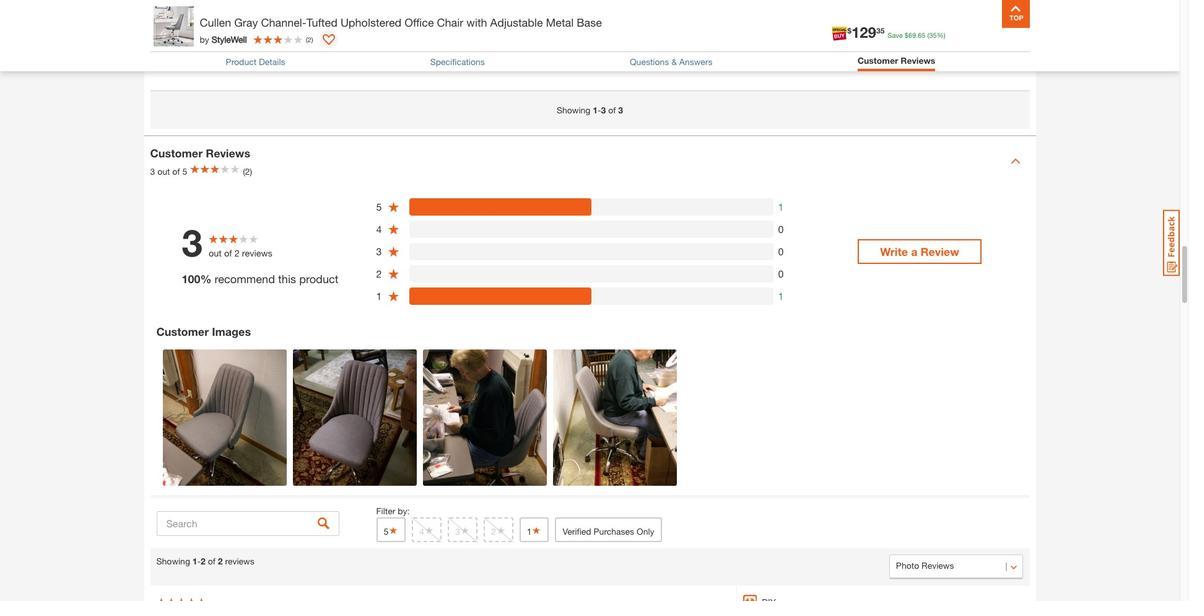Task type: vqa. For each thing, say whether or not it's contained in the screenshot.
3rd Choose Options
no



Task type: locate. For each thing, give the bounding box(es) containing it.
star symbol image right 2 button
[[532, 526, 542, 535]]

5 button
[[376, 517, 406, 542]]

0 horizontal spatial only
[[217, 5, 240, 19]]

1 horizontal spatial -
[[598, 105, 601, 115]]

to left in
[[729, 0, 739, 2]]

star symbol image inside "4" button
[[425, 526, 434, 535]]

4 star icon image from the top
[[388, 268, 400, 280]]

1 horizontal spatial by
[[200, 34, 209, 44]]

a right is
[[499, 5, 505, 19]]

the up for
[[374, 0, 390, 2]]

2
[[308, 35, 312, 43], [235, 248, 240, 259], [376, 268, 382, 280], [491, 526, 496, 537], [201, 556, 206, 566], [218, 556, 223, 566]]

1 horizontal spatial 5
[[376, 201, 382, 213]]

reviews down search "text box"
[[225, 556, 255, 566]]

1 button
[[520, 517, 549, 542]]

out of 2 reviews
[[209, 248, 273, 259]]

1 horizontal spatial showing
[[557, 105, 591, 115]]

customer reviews down save
[[858, 55, 936, 66]]

0 vertical spatial 0
[[779, 223, 784, 235]]

( left )
[[306, 35, 308, 43]]

star symbol image left 1 button
[[496, 526, 506, 535]]

1 vertical spatial 5
[[376, 201, 382, 213]]

star symbol image left 2 button
[[460, 526, 470, 535]]

reviews
[[901, 55, 936, 66], [206, 146, 250, 160]]

1 vertical spatial reviews
[[206, 146, 250, 160]]

star symbol image left 3 button at bottom
[[425, 526, 434, 535]]

3 star icon image from the top
[[388, 246, 400, 258]]

purchases
[[594, 526, 635, 537]]

1 horizontal spatial 4
[[420, 526, 425, 537]]

1 horizontal spatial a
[[912, 245, 918, 258]]

only inside just put this chair together according to the directions, and the lever does not move much, so it doesn't appear to in fact be adjustable? only reason i purchased was for this feature (my desk is a weird height). any suggestions??
[[217, 5, 240, 19]]

star symbol image
[[389, 526, 399, 535], [496, 526, 506, 535]]

5 star icon image from the top
[[388, 290, 400, 302]]

0 horizontal spatial this
[[215, 0, 233, 2]]

put
[[196, 0, 212, 2]]

cullen gray channel-tufted upholstered office chair with adjustable metal base
[[200, 15, 602, 29]]

star symbol image for 1
[[532, 526, 542, 535]]

1 vertical spatial customer reviews
[[150, 146, 250, 160]]

star symbol image inside 3 button
[[460, 526, 470, 535]]

1 horizontal spatial (
[[928, 31, 930, 39]]

customer reviews up 3 out of 5
[[150, 146, 250, 160]]

0 vertical spatial 5
[[182, 166, 187, 176]]

1 star symbol image from the left
[[389, 526, 399, 535]]

1 vertical spatial -
[[197, 556, 201, 566]]

by down cullen at the top left of page
[[200, 34, 209, 44]]

only right purchases
[[637, 526, 655, 537]]

0 horizontal spatial 35
[[877, 26, 885, 35]]

only up |
[[217, 5, 240, 19]]

1 horizontal spatial customer reviews
[[858, 55, 936, 66]]

0 horizontal spatial by
[[156, 28, 166, 38]]

purchased
[[286, 5, 339, 19]]

2 vertical spatial 5
[[384, 526, 389, 537]]

0 horizontal spatial customer reviews
[[150, 146, 250, 160]]

0 vertical spatial -
[[598, 105, 601, 115]]

35 left save
[[877, 26, 885, 35]]

2 horizontal spatial star symbol image
[[532, 526, 542, 535]]

(
[[928, 31, 930, 39], [306, 35, 308, 43]]

&
[[672, 56, 677, 67]]

1 horizontal spatial star symbol image
[[496, 526, 506, 535]]

0 vertical spatial only
[[217, 5, 240, 19]]

0 horizontal spatial out
[[158, 166, 170, 176]]

2 to from the left
[[729, 0, 739, 2]]

1 horizontal spatial only
[[637, 526, 655, 537]]

reviews up (2)
[[206, 146, 250, 160]]

4 inside button
[[420, 526, 425, 537]]

1 horizontal spatial star symbol image
[[460, 526, 470, 535]]

3 0 from the top
[[779, 268, 784, 280]]

-
[[598, 105, 601, 115], [197, 556, 201, 566]]

i
[[280, 5, 283, 19]]

star icon image for 5
[[388, 201, 400, 213]]

1 horizontal spatial this
[[278, 272, 296, 286]]

answers
[[680, 56, 713, 67]]

the
[[374, 0, 390, 2], [470, 0, 485, 2]]

1 vertical spatial only
[[637, 526, 655, 537]]

4
[[376, 223, 382, 235], [420, 526, 425, 537]]

reviews down .
[[901, 55, 936, 66]]

0 horizontal spatial star symbol image
[[425, 526, 434, 535]]

to up for
[[361, 0, 371, 2]]

2 star symbol image from the left
[[496, 526, 506, 535]]

1 vertical spatial out
[[209, 248, 222, 259]]

fact
[[754, 0, 773, 2]]

0 horizontal spatial showing
[[156, 556, 190, 566]]

showing
[[557, 105, 591, 115], [156, 556, 190, 566]]

gray
[[234, 15, 258, 29]]

1 inside button
[[527, 526, 532, 537]]

1 horizontal spatial reviews
[[901, 55, 936, 66]]

star icon image
[[388, 201, 400, 213], [388, 223, 400, 235], [388, 246, 400, 258], [388, 268, 400, 280], [388, 290, 400, 302]]

1 vertical spatial a
[[912, 245, 918, 258]]

%
[[200, 272, 212, 286]]

customer
[[858, 55, 899, 66], [150, 146, 203, 160], [156, 325, 209, 338]]

questions & answers button
[[630, 56, 713, 67], [630, 56, 713, 67]]

1 horizontal spatial to
[[729, 0, 739, 2]]

question
[[206, 60, 241, 70]]

1 star symbol image from the left
[[425, 526, 434, 535]]

chair
[[236, 0, 260, 2]]

0 vertical spatial reviews
[[901, 55, 936, 66]]

3
[[601, 105, 606, 115], [619, 105, 623, 115], [150, 166, 155, 176], [182, 221, 203, 265], [376, 245, 382, 257], [456, 526, 460, 537]]

2 vertical spatial customer
[[156, 325, 209, 338]]

1 0 from the top
[[779, 223, 784, 235]]

this right put
[[215, 0, 233, 2]]

35 right 65
[[930, 31, 937, 39]]

feedback link image
[[1164, 209, 1181, 276]]

star icon image for 2
[[388, 268, 400, 280]]

0 for 3
[[779, 245, 784, 257]]

0 horizontal spatial to
[[361, 0, 371, 2]]

adjustable
[[491, 15, 543, 29]]

star symbol image inside 1 button
[[532, 526, 542, 535]]

write a review button
[[858, 239, 982, 264]]

1 vertical spatial this
[[381, 5, 399, 19]]

0 vertical spatial customer reviews
[[858, 55, 936, 66]]

0 vertical spatial showing
[[557, 105, 591, 115]]

answer this question link
[[156, 60, 241, 70]]

star icon image for 3
[[388, 246, 400, 258]]

showing 1 - 3 of 3
[[557, 105, 623, 115]]

2023
[[264, 28, 283, 38]]

star symbol image for 3
[[460, 526, 470, 535]]

0
[[779, 223, 784, 235], [779, 245, 784, 257], [779, 268, 784, 280]]

5
[[182, 166, 187, 176], [376, 201, 382, 213], [384, 526, 389, 537]]

this right for
[[381, 5, 399, 19]]

customer left images
[[156, 325, 209, 338]]

star symbol image for 5
[[389, 526, 399, 535]]

.
[[917, 31, 919, 39]]

|
[[227, 28, 229, 38]]

2 vertical spatial 0
[[779, 268, 784, 280]]

customer up 3 out of 5
[[150, 146, 203, 160]]

base
[[577, 15, 602, 29]]

0 vertical spatial a
[[499, 5, 505, 19]]

1 horizontal spatial $
[[905, 31, 909, 39]]

the up the desk
[[470, 0, 485, 2]]

0 horizontal spatial reviews
[[206, 146, 250, 160]]

2 0 from the top
[[779, 245, 784, 257]]

review
[[921, 245, 960, 258]]

doesn't
[[651, 0, 688, 2]]

specifications
[[430, 56, 485, 67]]

1 vertical spatial 0
[[779, 245, 784, 257]]

this left product
[[278, 272, 296, 286]]

0 horizontal spatial 4
[[376, 223, 382, 235]]

1 vertical spatial 4
[[420, 526, 425, 537]]

2 star icon image from the top
[[388, 223, 400, 235]]

2 star symbol image from the left
[[460, 526, 470, 535]]

0 horizontal spatial -
[[197, 556, 201, 566]]

2 the from the left
[[470, 0, 485, 2]]

star icon image for 1
[[388, 290, 400, 302]]

1 vertical spatial showing
[[156, 556, 190, 566]]

0 vertical spatial this
[[215, 0, 233, 2]]

3 button
[[448, 517, 478, 542]]

2 horizontal spatial 5
[[384, 526, 389, 537]]

3 star symbol image from the left
[[532, 526, 542, 535]]

out
[[158, 166, 170, 176], [209, 248, 222, 259]]

1 to from the left
[[361, 0, 371, 2]]

0 horizontal spatial star symbol image
[[389, 526, 399, 535]]

office
[[405, 15, 434, 29]]

star symbol image for 4
[[425, 526, 434, 535]]

customer down $ 129 35
[[858, 55, 899, 66]]

star symbol image down filter by: at the bottom left
[[389, 526, 399, 535]]

metal
[[546, 15, 574, 29]]

0 vertical spatial customer
[[858, 55, 899, 66]]

to
[[361, 0, 371, 2], [729, 0, 739, 2]]

by stylewell
[[200, 34, 247, 44]]

star symbol image inside 5 button
[[389, 526, 399, 535]]

display image
[[323, 34, 335, 46]]

be
[[776, 0, 789, 2]]

1 horizontal spatial out
[[209, 248, 222, 259]]

any
[[578, 5, 597, 19]]

0 for 4
[[779, 223, 784, 235]]

tufted
[[307, 15, 338, 29]]

1 horizontal spatial the
[[470, 0, 485, 2]]

( right 65
[[928, 31, 930, 39]]

$ left save
[[848, 26, 852, 35]]

was
[[342, 5, 362, 19]]

customer reviews button
[[858, 55, 936, 68], [858, 55, 936, 66]]

this
[[215, 0, 233, 2], [381, 5, 399, 19], [278, 272, 296, 286]]

it
[[642, 0, 648, 2]]

customer reviews
[[858, 55, 936, 66], [150, 146, 250, 160]]

reviews up the 100 % recommend this product
[[242, 248, 273, 259]]

a
[[499, 5, 505, 19], [912, 245, 918, 258]]

by down adjustable?
[[156, 28, 166, 38]]

only
[[217, 5, 240, 19], [637, 526, 655, 537]]

star symbol image inside 2 button
[[496, 526, 506, 535]]

(my
[[440, 5, 458, 19]]

a right write
[[912, 245, 918, 258]]

0 horizontal spatial a
[[499, 5, 505, 19]]

star symbol image
[[425, 526, 434, 535], [460, 526, 470, 535], [532, 526, 542, 535]]

product details button
[[226, 56, 285, 67], [226, 56, 285, 67]]

cullen
[[200, 15, 231, 29]]

0 horizontal spatial $
[[848, 26, 852, 35]]

0 horizontal spatial 5
[[182, 166, 187, 176]]

0 horizontal spatial the
[[374, 0, 390, 2]]

$ left .
[[905, 31, 909, 39]]

1 star icon image from the top
[[388, 201, 400, 213]]

of
[[609, 105, 616, 115], [172, 166, 180, 176], [224, 248, 232, 259], [208, 556, 216, 566]]



Task type: describe. For each thing, give the bounding box(es) containing it.
65
[[919, 31, 926, 39]]

directions,
[[393, 0, 445, 2]]

filter
[[376, 506, 396, 516]]

%)
[[937, 31, 946, 39]]

0 vertical spatial out
[[158, 166, 170, 176]]

in
[[742, 0, 751, 2]]

1 the from the left
[[374, 0, 390, 2]]

so
[[627, 0, 639, 2]]

a inside just put this chair together according to the directions, and the lever does not move much, so it doesn't appear to in fact be adjustable? only reason i purchased was for this feature (my desk is a weird height). any suggestions??
[[499, 5, 505, 19]]

product
[[226, 56, 257, 67]]

just
[[171, 0, 192, 2]]

notadjustable button
[[169, 27, 224, 40]]

1 horizontal spatial 35
[[930, 31, 937, 39]]

filter by:
[[376, 506, 410, 516]]

lever
[[488, 0, 512, 2]]

3 inside 3 button
[[456, 526, 460, 537]]

5 inside button
[[384, 526, 389, 537]]

details
[[259, 56, 285, 67]]

showing for showing 1 - 3 of 3
[[557, 105, 591, 115]]

showing for showing 1 - 2 of 2 reviews
[[156, 556, 190, 566]]

Search text field
[[156, 511, 339, 536]]

weird
[[508, 5, 535, 19]]

save
[[888, 31, 903, 39]]

height).
[[538, 5, 575, 19]]

100 % recommend this product
[[182, 272, 339, 286]]

0 horizontal spatial (
[[306, 35, 308, 43]]

2 vertical spatial this
[[278, 272, 296, 286]]

69
[[909, 31, 917, 39]]

write a review
[[881, 245, 960, 258]]

verified purchases only button
[[556, 517, 662, 542]]

much,
[[593, 0, 624, 2]]

customer images
[[156, 325, 251, 338]]

2 button
[[484, 517, 514, 542]]

recommend
[[215, 272, 275, 286]]

1 vertical spatial reviews
[[225, 556, 255, 566]]

by notadjustable | feb 24, 2023
[[156, 28, 283, 38]]

$ inside $ 129 35
[[848, 26, 852, 35]]

1 vertical spatial customer
[[150, 146, 203, 160]]

feature
[[402, 5, 437, 19]]

and
[[448, 0, 466, 2]]

caret image
[[1011, 156, 1021, 166]]

together
[[263, 0, 305, 2]]

images
[[212, 325, 251, 338]]

129
[[852, 24, 877, 41]]

according
[[308, 0, 358, 2]]

with
[[467, 15, 487, 29]]

by for by notadjustable | feb 24, 2023
[[156, 28, 166, 38]]

only inside button
[[637, 526, 655, 537]]

reason
[[243, 5, 277, 19]]

answer this question
[[156, 60, 241, 70]]

answer
[[156, 60, 185, 70]]

just put this chair together according to the directions, and the lever does not move much, so it doesn't appear to in fact be adjustable? only reason i purchased was for this feature (my desk is a weird height). any suggestions??
[[156, 0, 789, 19]]

)
[[312, 35, 313, 43]]

( 2 )
[[306, 35, 313, 43]]

upholstered
[[341, 15, 402, 29]]

save $ 69 . 65 ( 35 %)
[[888, 31, 946, 39]]

$ 129 35
[[848, 24, 885, 41]]

35 inside $ 129 35
[[877, 26, 885, 35]]

2 horizontal spatial this
[[381, 5, 399, 19]]

for
[[365, 5, 378, 19]]

not
[[543, 0, 559, 2]]

stylewell
[[212, 34, 247, 44]]

showing 1 - 2 of 2 reviews
[[156, 556, 255, 566]]

does
[[515, 0, 540, 2]]

by for by stylewell
[[200, 34, 209, 44]]

0 vertical spatial reviews
[[242, 248, 273, 259]]

24,
[[249, 28, 261, 38]]

4 button
[[412, 517, 442, 542]]

0 vertical spatial 4
[[376, 223, 382, 235]]

top button
[[1002, 0, 1030, 28]]

verified
[[563, 526, 592, 537]]

product image image
[[153, 6, 194, 46]]

product
[[299, 272, 339, 286]]

notadjustable
[[169, 28, 224, 38]]

move
[[562, 0, 590, 2]]

by:
[[398, 506, 410, 516]]

2 inside button
[[491, 526, 496, 537]]

feb
[[232, 28, 247, 38]]

(2)
[[243, 166, 252, 176]]

- for 3
[[598, 105, 601, 115]]

questions & answers
[[630, 56, 713, 67]]

3 out of 5
[[150, 166, 187, 176]]

a inside button
[[912, 245, 918, 258]]

this
[[188, 60, 204, 70]]

channel-
[[261, 15, 307, 29]]

desk
[[461, 5, 485, 19]]

adjustable?
[[156, 5, 214, 19]]

is
[[488, 5, 496, 19]]

appear
[[691, 0, 726, 2]]

0 for 2
[[779, 268, 784, 280]]

questions
[[630, 56, 669, 67]]

star icon image for 4
[[388, 223, 400, 235]]

write
[[881, 245, 909, 258]]

verified purchases only
[[563, 526, 655, 537]]

suggestions??
[[600, 5, 673, 19]]

star symbol image for 2
[[496, 526, 506, 535]]

- for 2
[[197, 556, 201, 566]]

100
[[182, 272, 200, 286]]



